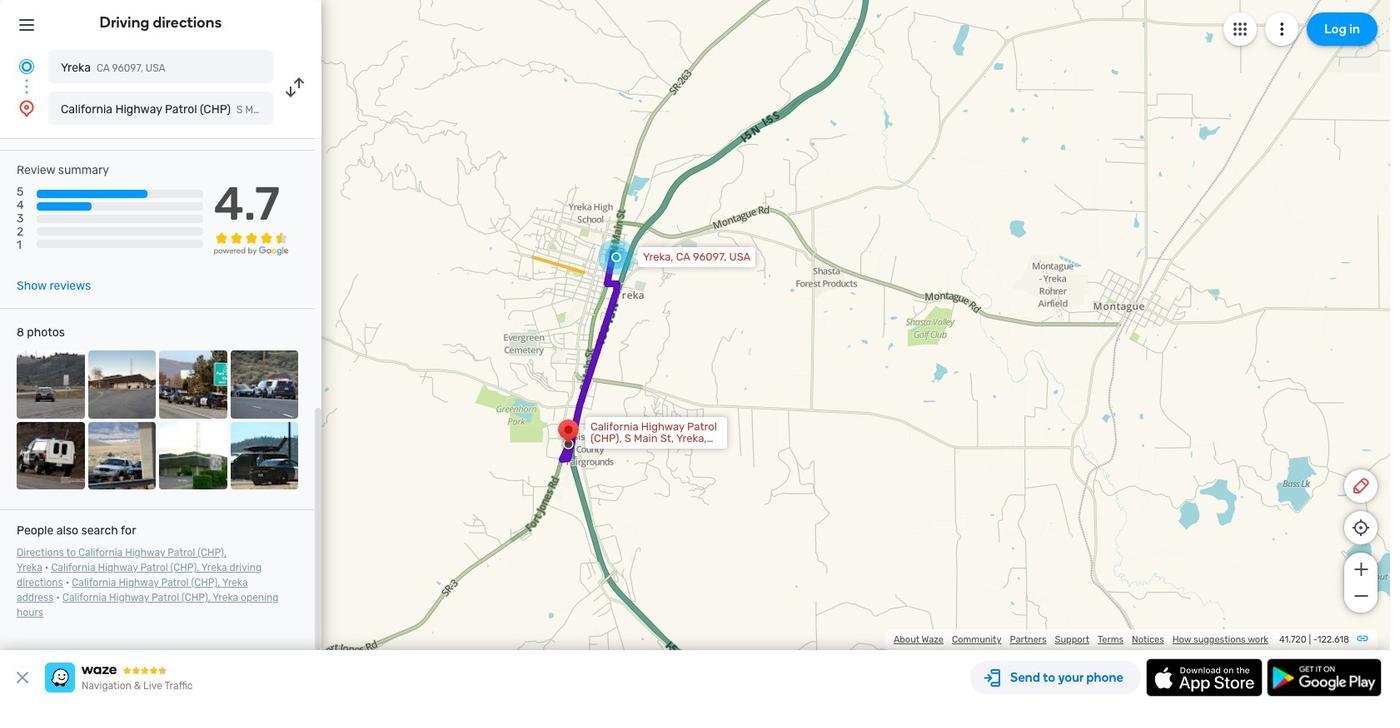 Task type: locate. For each thing, give the bounding box(es) containing it.
image 6 of california highway patrol (chp), yreka image
[[88, 422, 156, 490]]

support link
[[1055, 635, 1090, 646]]

highway down california highway patrol (chp), yreka driving directions link
[[109, 593, 149, 604]]

1 horizontal spatial ca
[[676, 251, 691, 263]]

0 vertical spatial 96097,
[[112, 62, 143, 74]]

yreka inside 'california highway patrol (chp), yreka driving directions'
[[202, 563, 227, 574]]

yreka for california highway patrol (chp), yreka driving directions
[[202, 563, 227, 574]]

highway for california highway patrol (chp), yreka opening hours
[[109, 593, 149, 604]]

driving
[[100, 13, 150, 32]]

1 horizontal spatial yreka,
[[677, 432, 707, 445]]

8
[[17, 326, 24, 340]]

yreka for california highway patrol (chp), yreka address
[[222, 578, 248, 589]]

image 8 of california highway patrol (chp), yreka image
[[230, 422, 298, 490]]

1
[[17, 239, 22, 253]]

patrol
[[165, 102, 197, 117], [687, 421, 717, 433], [168, 548, 195, 559], [140, 563, 168, 574], [161, 578, 189, 589], [152, 593, 179, 604]]

patrol for california highway patrol (chp), yreka address
[[161, 578, 189, 589]]

california highway patrol (chp), yreka driving directions
[[17, 563, 262, 589]]

image 3 of california highway patrol (chp), yreka image
[[159, 351, 227, 419]]

highway up 'california highway patrol (chp), yreka driving directions'
[[125, 548, 165, 559]]

highway inside california highway patrol (chp), yreka address
[[119, 578, 159, 589]]

support
[[1055, 635, 1090, 646]]

yreka left driving
[[202, 563, 227, 574]]

0 vertical spatial usa
[[146, 62, 165, 74]]

yreka for california highway patrol (chp), yreka opening hours
[[213, 593, 238, 604]]

image 5 of california highway patrol (chp), yreka image
[[17, 422, 85, 490]]

opening
[[241, 593, 279, 604]]

1 horizontal spatial directions
[[153, 13, 222, 32]]

highway inside 'california highway patrol (chp), yreka driving directions'
[[98, 563, 138, 574]]

1 vertical spatial yreka,
[[677, 432, 707, 445]]

patrol for california highway patrol (chp), yreka opening hours
[[152, 593, 179, 604]]

(chp), inside 'california highway patrol (chp), yreka driving directions'
[[170, 563, 199, 574]]

california inside 'button'
[[61, 102, 113, 117]]

navigation
[[82, 681, 132, 692]]

highway
[[115, 102, 162, 117], [641, 421, 685, 433], [125, 548, 165, 559], [98, 563, 138, 574], [119, 578, 159, 589], [109, 593, 149, 604]]

yreka,
[[643, 251, 674, 263], [677, 432, 707, 445]]

california for california highway patrol (chp), yreka opening hours
[[62, 593, 107, 604]]

yreka, ca 96097, usa
[[643, 251, 751, 263]]

patrol right st,
[[687, 421, 717, 433]]

1 horizontal spatial usa
[[730, 251, 751, 263]]

usa for yreka
[[146, 62, 165, 74]]

highway inside california highway patrol (chp), s main st, yreka, california
[[641, 421, 685, 433]]

0 horizontal spatial directions
[[17, 578, 63, 589]]

ca
[[97, 62, 110, 74], [676, 251, 691, 263]]

|
[[1309, 635, 1312, 646]]

address
[[17, 593, 54, 604]]

california inside 'california highway patrol (chp), yreka driving directions'
[[51, 563, 95, 574]]

(chp), for california highway patrol (chp), yreka opening hours
[[182, 593, 211, 604]]

image 1 of california highway patrol (chp), yreka image
[[17, 351, 85, 419]]

directions up the address
[[17, 578, 63, 589]]

community
[[952, 635, 1002, 646]]

review
[[17, 163, 55, 177]]

usa inside the yreka ca 96097, usa
[[146, 62, 165, 74]]

0 horizontal spatial 96097,
[[112, 62, 143, 74]]

1 vertical spatial usa
[[730, 251, 751, 263]]

highway down the yreka ca 96097, usa
[[115, 102, 162, 117]]

yreka inside california highway patrol (chp), yreka address
[[222, 578, 248, 589]]

how suggestions work link
[[1173, 635, 1269, 646]]

highway inside california highway patrol (chp), yreka opening hours
[[109, 593, 149, 604]]

navigation & live traffic
[[82, 681, 193, 692]]

patrol up california highway patrol (chp), yreka address "link"
[[140, 563, 168, 574]]

community link
[[952, 635, 1002, 646]]

(chp),
[[591, 432, 622, 445], [198, 548, 227, 559], [170, 563, 199, 574], [191, 578, 220, 589], [182, 593, 211, 604]]

california highway patrol (chp)
[[61, 102, 231, 117]]

patrol inside california highway patrol (chp), s main st, yreka, california
[[687, 421, 717, 433]]

waze
[[922, 635, 944, 646]]

image 2 of california highway patrol (chp), yreka image
[[88, 351, 156, 419]]

1 vertical spatial 96097,
[[693, 251, 727, 263]]

current location image
[[17, 57, 37, 77]]

summary
[[58, 163, 109, 177]]

yreka down driving
[[222, 578, 248, 589]]

about waze link
[[894, 635, 944, 646]]

show
[[17, 279, 47, 293]]

california inside california highway patrol (chp), yreka opening hours
[[62, 593, 107, 604]]

patrol for california highway patrol (chp)
[[165, 102, 197, 117]]

yreka
[[61, 61, 91, 75], [17, 563, 42, 574], [202, 563, 227, 574], [222, 578, 248, 589], [213, 593, 238, 604]]

patrol inside california highway patrol (chp), yreka opening hours
[[152, 593, 179, 604]]

location image
[[17, 98, 37, 118]]

(chp), inside california highway patrol (chp), yreka opening hours
[[182, 593, 211, 604]]

california highway patrol (chp), yreka opening hours
[[17, 593, 279, 619]]

96097,
[[112, 62, 143, 74], [693, 251, 727, 263]]

yreka down "directions"
[[17, 563, 42, 574]]

live
[[143, 681, 162, 692]]

(chp), inside 'directions to california highway patrol (chp), yreka'
[[198, 548, 227, 559]]

1 vertical spatial ca
[[676, 251, 691, 263]]

0 horizontal spatial ca
[[97, 62, 110, 74]]

traffic
[[165, 681, 193, 692]]

patrol inside california highway patrol (chp), yreka address
[[161, 578, 189, 589]]

yreka left opening
[[213, 593, 238, 604]]

highway up california highway patrol (chp), yreka opening hours 'link'
[[119, 578, 159, 589]]

california highway patrol (chp), yreka driving directions link
[[17, 563, 262, 589]]

4
[[17, 198, 24, 213]]

california for california highway patrol (chp), yreka driving directions
[[51, 563, 95, 574]]

ca inside the yreka ca 96097, usa
[[97, 62, 110, 74]]

patrol for california highway patrol (chp), yreka driving directions
[[140, 563, 168, 574]]

highway right the s
[[641, 421, 685, 433]]

ca for yreka
[[97, 62, 110, 74]]

california
[[61, 102, 113, 117], [591, 421, 639, 433], [591, 444, 639, 457], [78, 548, 123, 559], [51, 563, 95, 574], [72, 578, 116, 589], [62, 593, 107, 604]]

0 horizontal spatial yreka,
[[643, 251, 674, 263]]

0 vertical spatial ca
[[97, 62, 110, 74]]

8 photos
[[17, 326, 65, 340]]

usa
[[146, 62, 165, 74], [730, 251, 751, 263]]

patrol left (chp)
[[165, 102, 197, 117]]

california for california highway patrol (chp)
[[61, 102, 113, 117]]

people
[[17, 524, 54, 538]]

1 vertical spatial directions
[[17, 578, 63, 589]]

(chp), inside california highway patrol (chp), s main st, yreka, california
[[591, 432, 622, 445]]

96097, inside the yreka ca 96097, usa
[[112, 62, 143, 74]]

directions right driving
[[153, 13, 222, 32]]

suggestions
[[1194, 635, 1246, 646]]

(chp), inside california highway patrol (chp), yreka address
[[191, 578, 220, 589]]

directions
[[153, 13, 222, 32], [17, 578, 63, 589]]

review summary
[[17, 163, 109, 177]]

41.720
[[1280, 635, 1307, 646]]

4.7
[[214, 177, 280, 232]]

highway up california highway patrol (chp), yreka address "link"
[[98, 563, 138, 574]]

1 horizontal spatial 96097,
[[693, 251, 727, 263]]

yreka inside california highway patrol (chp), yreka opening hours
[[213, 593, 238, 604]]

patrol up california highway patrol (chp), yreka opening hours
[[161, 578, 189, 589]]

california inside california highway patrol (chp), yreka address
[[72, 578, 116, 589]]

terms
[[1098, 635, 1124, 646]]

st,
[[661, 432, 674, 445]]

0 vertical spatial yreka,
[[643, 251, 674, 263]]

patrol up 'california highway patrol (chp), yreka driving directions'
[[168, 548, 195, 559]]

-
[[1314, 635, 1318, 646]]

yreka inside 'directions to california highway patrol (chp), yreka'
[[17, 563, 42, 574]]

patrol inside 'button'
[[165, 102, 197, 117]]

patrol down california highway patrol (chp), yreka driving directions link
[[152, 593, 179, 604]]

highway inside 'button'
[[115, 102, 162, 117]]

patrol inside 'california highway patrol (chp), yreka driving directions'
[[140, 563, 168, 574]]

0 horizontal spatial usa
[[146, 62, 165, 74]]

highway for california highway patrol (chp), s main st, yreka, california
[[641, 421, 685, 433]]



Task type: vqa. For each thing, say whether or not it's contained in the screenshot.
"Support" link
yes



Task type: describe. For each thing, give the bounding box(es) containing it.
directions to california highway patrol (chp), yreka
[[17, 548, 227, 574]]

hours
[[17, 608, 43, 619]]

how
[[1173, 635, 1192, 646]]

5 4 3 2 1
[[17, 185, 24, 253]]

zoom in image
[[1351, 560, 1372, 580]]

image 7 of california highway patrol (chp), yreka image
[[159, 422, 227, 490]]

california for california highway patrol (chp), yreka address
[[72, 578, 116, 589]]

california highway patrol (chp), s main st, yreka, california
[[591, 421, 717, 457]]

people also search for
[[17, 524, 136, 538]]

photos
[[27, 326, 65, 340]]

highway inside 'directions to california highway patrol (chp), yreka'
[[125, 548, 165, 559]]

s
[[625, 432, 632, 445]]

notices link
[[1132, 635, 1165, 646]]

show reviews
[[17, 279, 91, 293]]

to
[[66, 548, 76, 559]]

california highway patrol (chp), yreka address link
[[17, 578, 248, 604]]

california highway patrol (chp), yreka opening hours link
[[17, 593, 279, 619]]

x image
[[12, 668, 32, 688]]

(chp), for california highway patrol (chp), yreka address
[[191, 578, 220, 589]]

41.720 | -122.618
[[1280, 635, 1350, 646]]

about
[[894, 635, 920, 646]]

2
[[17, 225, 24, 239]]

main
[[634, 432, 658, 445]]

california for california highway patrol (chp), s main st, yreka, california
[[591, 421, 639, 433]]

partners
[[1010, 635, 1047, 646]]

96097, for yreka
[[112, 62, 143, 74]]

highway for california highway patrol (chp), yreka driving directions
[[98, 563, 138, 574]]

pencil image
[[1352, 477, 1372, 497]]

for
[[121, 524, 136, 538]]

yreka right current location image
[[61, 61, 91, 75]]

highway for california highway patrol (chp), yreka address
[[119, 578, 159, 589]]

work
[[1248, 635, 1269, 646]]

3
[[17, 212, 24, 226]]

yreka ca 96097, usa
[[61, 61, 165, 75]]

zoom out image
[[1351, 587, 1372, 607]]

ca for yreka,
[[676, 251, 691, 263]]

search
[[81, 524, 118, 538]]

directions to california highway patrol (chp), yreka link
[[17, 548, 227, 574]]

patrol for california highway patrol (chp), s main st, yreka, california
[[687, 421, 717, 433]]

&
[[134, 681, 141, 692]]

partners link
[[1010, 635, 1047, 646]]

notices
[[1132, 635, 1165, 646]]

0 vertical spatial directions
[[153, 13, 222, 32]]

driving
[[230, 563, 262, 574]]

about waze community partners support terms notices how suggestions work
[[894, 635, 1269, 646]]

(chp), for california highway patrol (chp), yreka driving directions
[[170, 563, 199, 574]]

also
[[56, 524, 78, 538]]

directions inside 'california highway patrol (chp), yreka driving directions'
[[17, 578, 63, 589]]

reviews
[[49, 279, 91, 293]]

(chp)
[[200, 102, 231, 117]]

5
[[17, 185, 24, 199]]

yreka, inside california highway patrol (chp), s main st, yreka, california
[[677, 432, 707, 445]]

96097, for yreka,
[[693, 251, 727, 263]]

usa for yreka,
[[730, 251, 751, 263]]

california highway patrol (chp), yreka address
[[17, 578, 248, 604]]

driving directions
[[100, 13, 222, 32]]

patrol inside 'directions to california highway patrol (chp), yreka'
[[168, 548, 195, 559]]

122.618
[[1318, 635, 1350, 646]]

link image
[[1357, 632, 1370, 646]]

california highway patrol (chp) button
[[48, 92, 273, 125]]

terms link
[[1098, 635, 1124, 646]]

directions
[[17, 548, 64, 559]]

(chp), for california highway patrol (chp), s main st, yreka, california
[[591, 432, 622, 445]]

image 4 of california highway patrol (chp), yreka image
[[230, 351, 298, 419]]

highway for california highway patrol (chp)
[[115, 102, 162, 117]]

california inside 'directions to california highway patrol (chp), yreka'
[[78, 548, 123, 559]]



